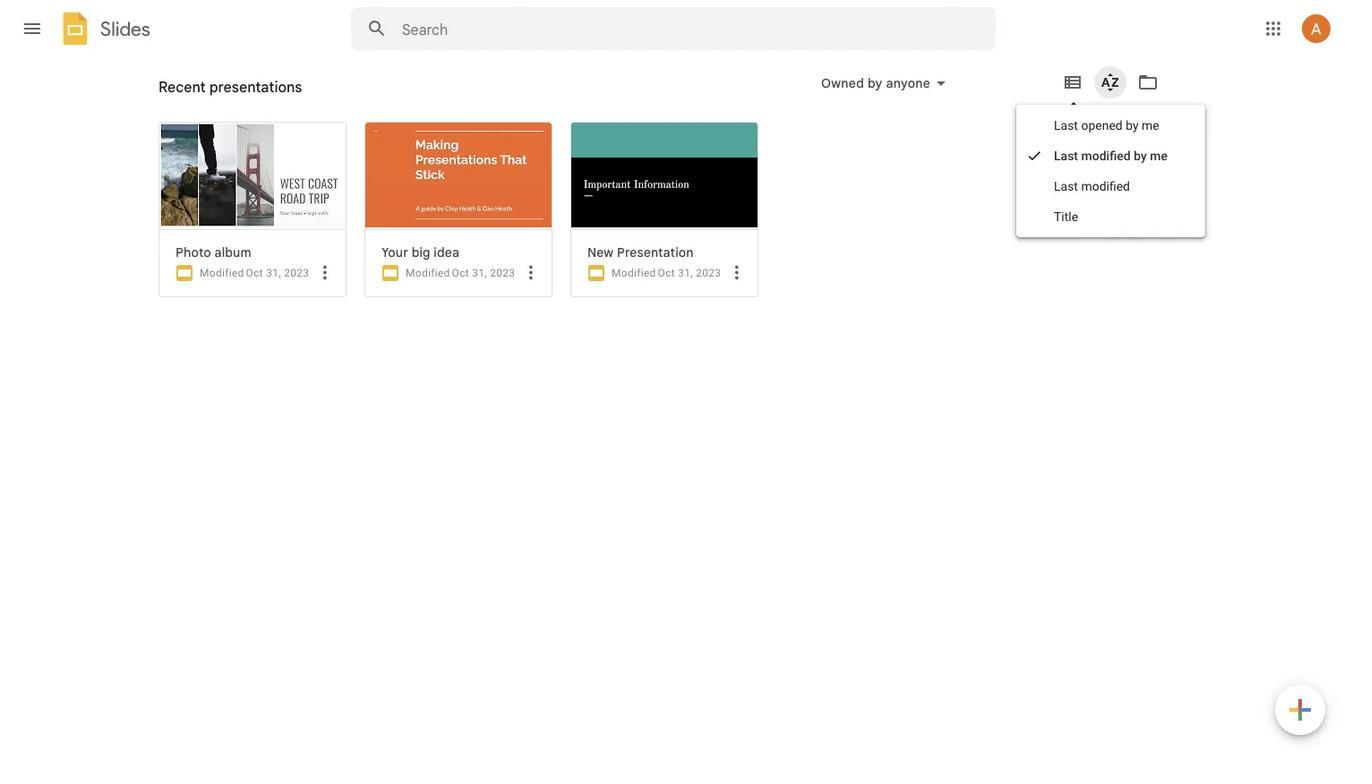 Task type: describe. For each thing, give the bounding box(es) containing it.
create new presentation image
[[1276, 685, 1326, 739]]

last opened by me
[[1054, 118, 1160, 133]]

by inside owned by anyone popup button
[[868, 75, 883, 91]]

1 recent presentations from the top
[[159, 78, 302, 96]]

presentations inside recent presentations heading
[[209, 78, 302, 96]]

presentation
[[617, 245, 694, 260]]

album
[[215, 245, 251, 260]]

slides
[[100, 17, 150, 41]]

recent presentations heading
[[159, 57, 302, 115]]

last for last modified by me
[[1054, 148, 1078, 163]]

your big idea
[[382, 245, 460, 260]]

modified for big
[[406, 267, 450, 279]]

photo album option
[[159, 122, 347, 297]]

search image
[[359, 11, 395, 47]]

owned
[[821, 75, 864, 91]]

by for last opened by me
[[1126, 118, 1139, 133]]

oct for your big idea
[[452, 267, 469, 279]]

idea
[[434, 245, 460, 260]]

oct for photo album
[[246, 267, 263, 279]]

last modified
[[1054, 179, 1130, 193]]

2023 for your big idea
[[490, 267, 515, 279]]

photo album
[[176, 245, 251, 260]]

recent inside recent presentations heading
[[159, 78, 206, 96]]

photo
[[176, 245, 211, 260]]

modified for presentation
[[612, 267, 656, 279]]

new presentation option
[[571, 122, 759, 297]]

menu containing last opened by me
[[1017, 105, 1206, 237]]

opened
[[1082, 118, 1123, 133]]

2 recent presentations from the top
[[159, 85, 284, 101]]

main menu image
[[21, 18, 43, 39]]

me for last opened by me
[[1142, 118, 1160, 133]]

photo album google slides element
[[176, 245, 339, 261]]



Task type: locate. For each thing, give the bounding box(es) containing it.
your
[[382, 245, 408, 260]]

new presentation google slides element
[[588, 245, 751, 261]]

1 modified from the left
[[200, 267, 244, 279]]

last opened by me oct 31, 2023 element for photo album
[[246, 267, 309, 279]]

modified oct 31, 2023 for photo album
[[200, 267, 309, 279]]

31, inside photo album option
[[266, 267, 281, 279]]

new presentation
[[588, 245, 694, 260]]

oct inside the new presentation option
[[658, 267, 675, 279]]

modified inside photo album option
[[200, 267, 244, 279]]

0 horizontal spatial 31,
[[266, 267, 281, 279]]

2 horizontal spatial 31,
[[678, 267, 693, 279]]

2 horizontal spatial 2023
[[696, 267, 721, 279]]

presentations
[[209, 78, 302, 96], [203, 85, 284, 101]]

last opened by me oct 31, 2023 element down new presentation google slides element
[[658, 267, 721, 279]]

2023
[[284, 267, 309, 279], [490, 267, 515, 279], [696, 267, 721, 279]]

me down last opened by me on the right of page
[[1150, 148, 1168, 163]]

modified inside the new presentation option
[[612, 267, 656, 279]]

2 recent from the top
[[159, 85, 200, 101]]

oct down your big idea google slides element
[[452, 267, 469, 279]]

1 horizontal spatial modified
[[406, 267, 450, 279]]

1 vertical spatial last
[[1054, 148, 1078, 163]]

1 31, from the left
[[266, 267, 281, 279]]

1 2023 from the left
[[284, 267, 309, 279]]

0 vertical spatial last
[[1054, 118, 1078, 133]]

by right owned
[[868, 75, 883, 91]]

1 last opened by me oct 31, 2023 element from the left
[[246, 267, 309, 279]]

me right opened
[[1142, 118, 1160, 133]]

1 horizontal spatial oct
[[452, 267, 469, 279]]

3 31, from the left
[[678, 267, 693, 279]]

None search field
[[351, 7, 996, 50]]

3 last opened by me oct 31, 2023 element from the left
[[658, 267, 721, 279]]

1 modified oct 31, 2023 from the left
[[200, 267, 309, 279]]

2 horizontal spatial modified
[[612, 267, 656, 279]]

modified
[[1082, 148, 1131, 163], [1082, 179, 1130, 193]]

1 oct from the left
[[246, 267, 263, 279]]

1 vertical spatial me
[[1150, 148, 1168, 163]]

1 horizontal spatial 31,
[[472, 267, 487, 279]]

modified oct 31, 2023 inside photo album option
[[200, 267, 309, 279]]

modified for last modified by me
[[1082, 148, 1131, 163]]

modified oct 31, 2023 inside the new presentation option
[[612, 267, 721, 279]]

1 horizontal spatial last opened by me oct 31, 2023 element
[[452, 267, 515, 279]]

oct inside your big idea option
[[452, 267, 469, 279]]

0 horizontal spatial oct
[[246, 267, 263, 279]]

2 horizontal spatial modified oct 31, 2023
[[612, 267, 721, 279]]

0 vertical spatial modified
[[1082, 148, 1131, 163]]

modified oct 31, 2023 down your big idea google slides element
[[406, 267, 515, 279]]

31, inside your big idea option
[[472, 267, 487, 279]]

oct down new presentation google slides element
[[658, 267, 675, 279]]

3 modified from the left
[[612, 267, 656, 279]]

1 horizontal spatial modified oct 31, 2023
[[406, 267, 515, 279]]

0 vertical spatial by
[[868, 75, 883, 91]]

0 vertical spatial me
[[1142, 118, 1160, 133]]

modified down last modified by me
[[1082, 179, 1130, 193]]

2023 for new presentation
[[696, 267, 721, 279]]

3 last from the top
[[1054, 179, 1078, 193]]

2 vertical spatial last
[[1054, 179, 1078, 193]]

recent presentations
[[159, 78, 302, 96], [159, 85, 284, 101]]

owned by anyone
[[821, 75, 931, 91]]

last for last opened by me
[[1054, 118, 1078, 133]]

oct
[[246, 267, 263, 279], [452, 267, 469, 279], [658, 267, 675, 279]]

last opened by me oct 31, 2023 element for your big idea
[[452, 267, 515, 279]]

by
[[868, 75, 883, 91], [1126, 118, 1139, 133], [1134, 148, 1147, 163]]

your big idea option
[[365, 122, 553, 297]]

last left opened
[[1054, 118, 1078, 133]]

by right opened
[[1126, 118, 1139, 133]]

1 modified from the top
[[1082, 148, 1131, 163]]

owned by anyone button
[[810, 73, 958, 94]]

2 modified from the top
[[1082, 179, 1130, 193]]

2 last from the top
[[1054, 148, 1078, 163]]

31, down your big idea google slides element
[[472, 267, 487, 279]]

2023 inside photo album option
[[284, 267, 309, 279]]

last up last modified
[[1054, 148, 1078, 163]]

last opened by me oct 31, 2023 element down photo album google slides element
[[246, 267, 309, 279]]

anyone
[[886, 75, 931, 91]]

last opened by me oct 31, 2023 element
[[246, 267, 309, 279], [452, 267, 515, 279], [658, 267, 721, 279]]

1 recent from the top
[[159, 78, 206, 96]]

modified inside your big idea option
[[406, 267, 450, 279]]

3 modified oct 31, 2023 from the left
[[612, 267, 721, 279]]

modified oct 31, 2023 for your big idea
[[406, 267, 515, 279]]

last up "title"
[[1054, 179, 1078, 193]]

2 horizontal spatial oct
[[658, 267, 675, 279]]

modified for last modified
[[1082, 179, 1130, 193]]

0 horizontal spatial modified
[[200, 267, 244, 279]]

modified
[[200, 267, 244, 279], [406, 267, 450, 279], [612, 267, 656, 279]]

modified down big
[[406, 267, 450, 279]]

2023 inside your big idea option
[[490, 267, 515, 279]]

last opened by me oct 31, 2023 element down your big idea google slides element
[[452, 267, 515, 279]]

modified oct 31, 2023 down photo album google slides element
[[200, 267, 309, 279]]

by for last modified by me
[[1134, 148, 1147, 163]]

31, for new presentation
[[678, 267, 693, 279]]

2023 down photo album google slides element
[[284, 267, 309, 279]]

oct for new presentation
[[658, 267, 675, 279]]

by down last opened by me on the right of page
[[1134, 148, 1147, 163]]

modified oct 31, 2023
[[200, 267, 309, 279], [406, 267, 515, 279], [612, 267, 721, 279]]

31, down photo album google slides element
[[266, 267, 281, 279]]

31,
[[266, 267, 281, 279], [472, 267, 487, 279], [678, 267, 693, 279]]

2 modified from the left
[[406, 267, 450, 279]]

2 2023 from the left
[[490, 267, 515, 279]]

2 horizontal spatial last opened by me oct 31, 2023 element
[[658, 267, 721, 279]]

Search bar text field
[[402, 21, 951, 39]]

last
[[1054, 118, 1078, 133], [1054, 148, 1078, 163], [1054, 179, 1078, 193]]

your big idea google slides element
[[382, 245, 545, 261]]

modified down new presentation
[[612, 267, 656, 279]]

recent
[[159, 78, 206, 96], [159, 85, 200, 101]]

modified oct 31, 2023 down new presentation google slides element
[[612, 267, 721, 279]]

2023 down new presentation google slides element
[[696, 267, 721, 279]]

2 last opened by me oct 31, 2023 element from the left
[[452, 267, 515, 279]]

1 vertical spatial by
[[1126, 118, 1139, 133]]

oct down photo album google slides element
[[246, 267, 263, 279]]

2 oct from the left
[[452, 267, 469, 279]]

modified down last opened by me on the right of page
[[1082, 148, 1131, 163]]

0 horizontal spatial last opened by me oct 31, 2023 element
[[246, 267, 309, 279]]

31, inside the new presentation option
[[678, 267, 693, 279]]

31, down new presentation google slides element
[[678, 267, 693, 279]]

2023 down your big idea google slides element
[[490, 267, 515, 279]]

modified for album
[[200, 267, 244, 279]]

modified oct 31, 2023 inside your big idea option
[[406, 267, 515, 279]]

me for last modified by me
[[1150, 148, 1168, 163]]

0 horizontal spatial 2023
[[284, 267, 309, 279]]

2023 inside the new presentation option
[[696, 267, 721, 279]]

oct inside photo album option
[[246, 267, 263, 279]]

3 2023 from the left
[[696, 267, 721, 279]]

recent presentations list box
[[159, 122, 1189, 315]]

31, for photo album
[[266, 267, 281, 279]]

big
[[412, 245, 430, 260]]

1 vertical spatial modified
[[1082, 179, 1130, 193]]

0 horizontal spatial modified oct 31, 2023
[[200, 267, 309, 279]]

2 vertical spatial by
[[1134, 148, 1147, 163]]

menu
[[1017, 105, 1206, 237]]

2 modified oct 31, 2023 from the left
[[406, 267, 515, 279]]

title
[[1054, 209, 1079, 224]]

last for last modified
[[1054, 179, 1078, 193]]

new
[[588, 245, 614, 260]]

2023 for photo album
[[284, 267, 309, 279]]

1 horizontal spatial 2023
[[490, 267, 515, 279]]

last modified by me
[[1054, 148, 1168, 163]]

31, for your big idea
[[472, 267, 487, 279]]

me
[[1142, 118, 1160, 133], [1150, 148, 1168, 163]]

1 last from the top
[[1054, 118, 1078, 133]]

modified oct 31, 2023 for new presentation
[[612, 267, 721, 279]]

modified down "photo album"
[[200, 267, 244, 279]]

3 oct from the left
[[658, 267, 675, 279]]

2 31, from the left
[[472, 267, 487, 279]]

last opened by me oct 31, 2023 element for new presentation
[[658, 267, 721, 279]]

slides link
[[57, 11, 150, 50]]



Task type: vqa. For each thing, say whether or not it's contained in the screenshot.
Modified Oct 31, 2023 within New Presentation option
yes



